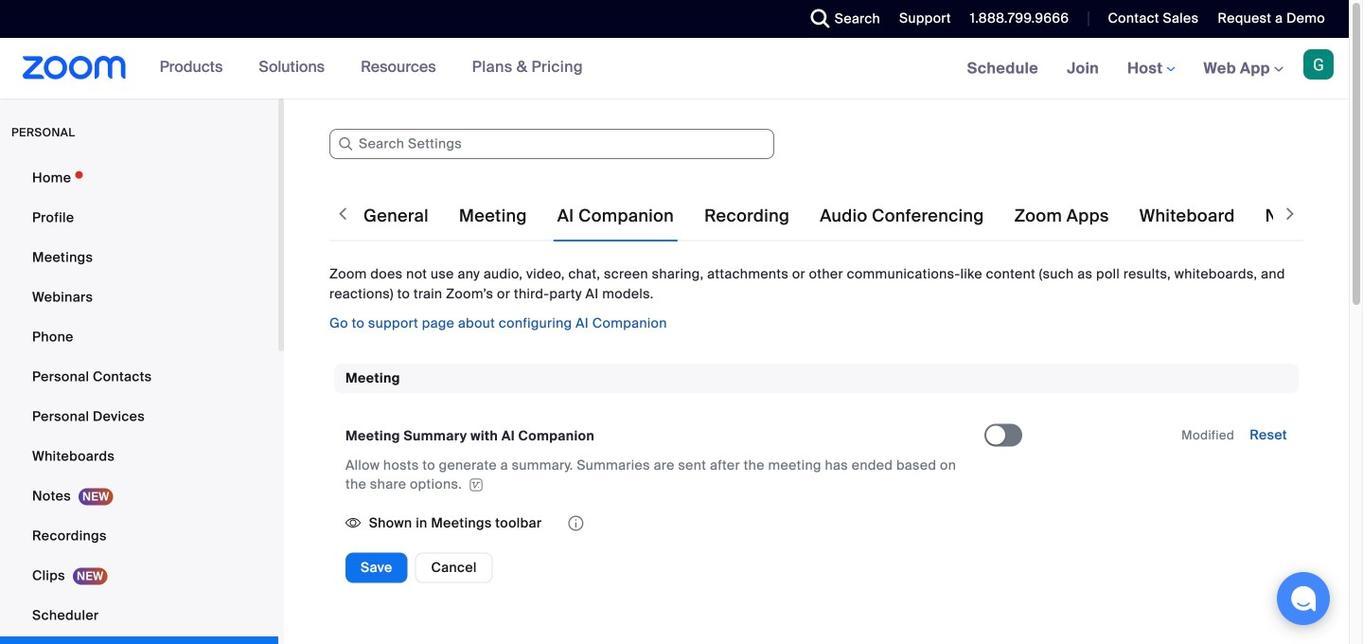 Task type: describe. For each thing, give the bounding box(es) containing it.
profile picture image
[[1304, 49, 1335, 80]]

meetings navigation
[[954, 38, 1350, 100]]

scroll left image
[[333, 205, 352, 224]]

learn more about shown in meetings toolbar image
[[567, 517, 586, 530]]

Search Settings text field
[[330, 129, 775, 159]]

tabs of my account settings page tab list
[[360, 189, 1364, 242]]

scroll right image
[[1282, 205, 1300, 224]]

2 application from the top
[[346, 509, 985, 537]]

open chat image
[[1291, 585, 1318, 612]]



Task type: locate. For each thing, give the bounding box(es) containing it.
personal menu menu
[[0, 159, 278, 644]]

support version for meeting summary with ai companion image
[[467, 478, 486, 492]]

meeting element
[[334, 364, 1300, 615]]

banner
[[0, 38, 1350, 100]]

product information navigation
[[145, 38, 598, 99]]

application
[[346, 456, 968, 494], [346, 509, 985, 537]]

1 vertical spatial application
[[346, 509, 985, 537]]

1 application from the top
[[346, 456, 968, 494]]

0 vertical spatial application
[[346, 456, 968, 494]]



Task type: vqa. For each thing, say whether or not it's contained in the screenshot.
leftmost Time
no



